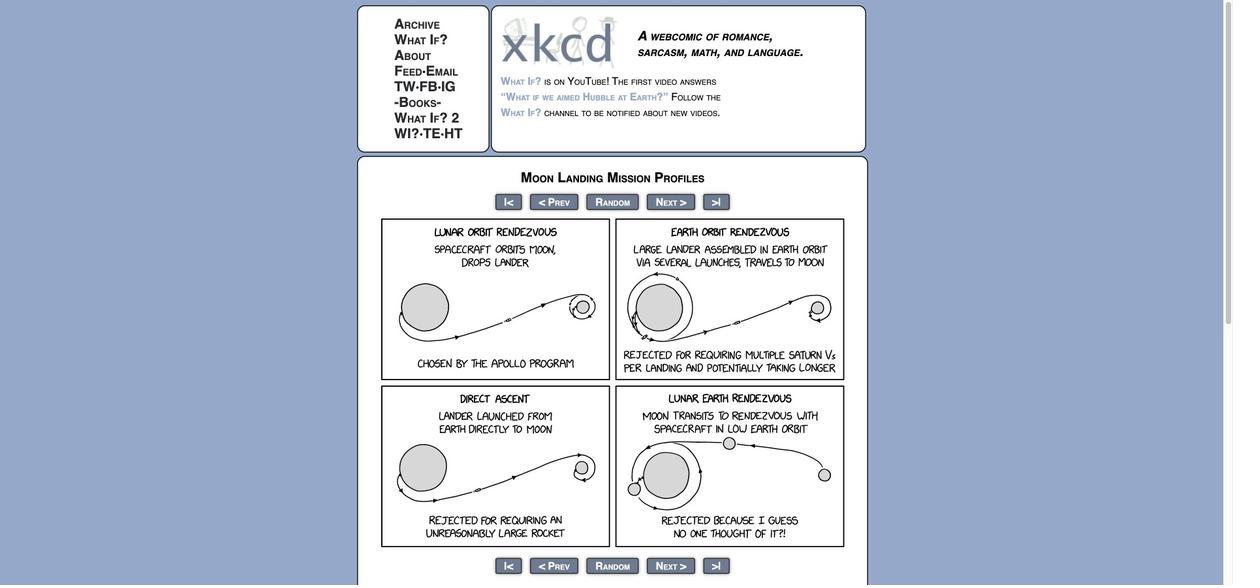 Task type: describe. For each thing, give the bounding box(es) containing it.
moon landing mission profiles image
[[381, 219, 844, 548]]



Task type: locate. For each thing, give the bounding box(es) containing it.
xkcd.com logo image
[[501, 15, 622, 69]]



Task type: vqa. For each thing, say whether or not it's contained in the screenshot.
xkcd.com logo
yes



